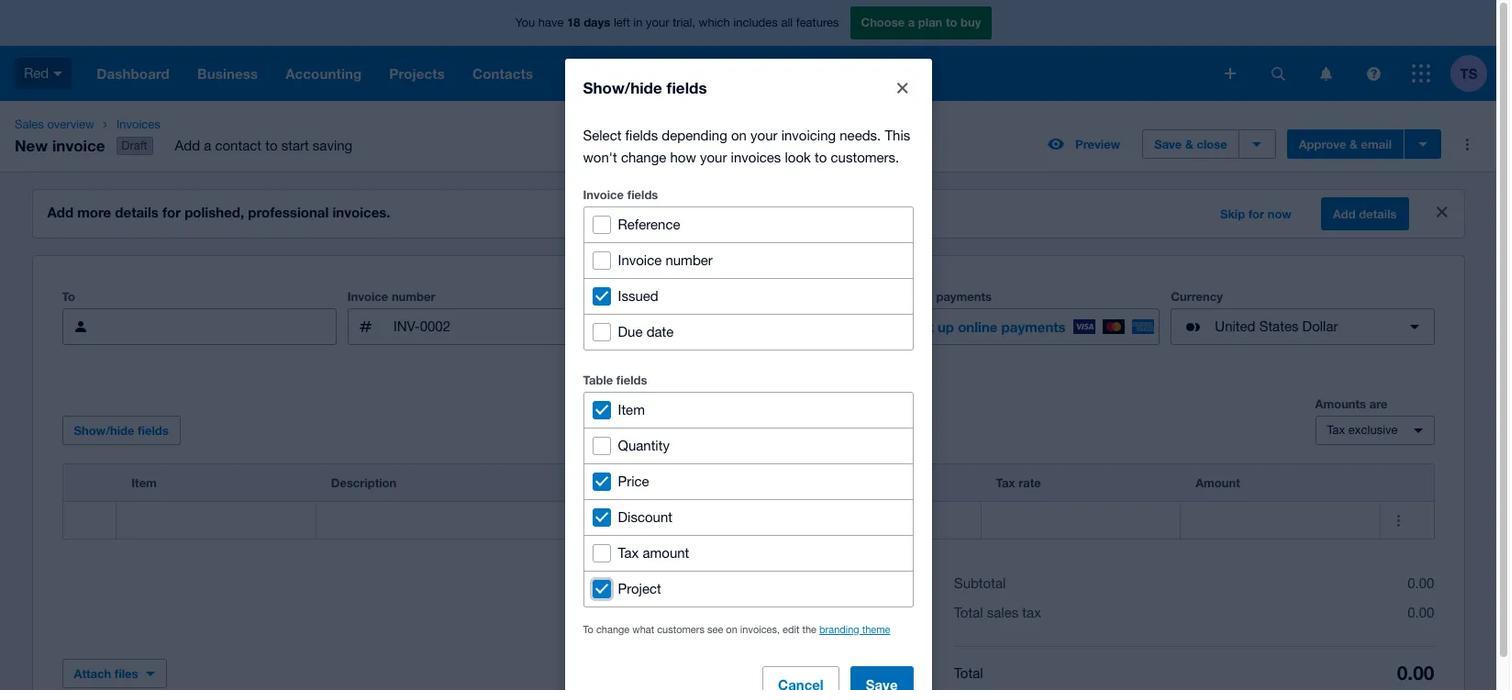 Task type: locate. For each thing, give the bounding box(es) containing it.
a left plan
[[908, 15, 915, 30]]

2 horizontal spatial tax
[[1327, 423, 1345, 437]]

show/hide fields dialog
[[565, 58, 932, 690]]

for
[[162, 204, 181, 220], [1249, 207, 1265, 221]]

1 vertical spatial tax
[[996, 475, 1015, 490]]

details down email
[[1359, 207, 1397, 221]]

close
[[1197, 137, 1227, 152]]

0 horizontal spatial a
[[204, 138, 211, 153]]

0 horizontal spatial show/hide fields
[[74, 423, 169, 438]]

invoice down invoices.
[[348, 289, 388, 304]]

1 horizontal spatial add
[[175, 138, 200, 153]]

0 vertical spatial to
[[62, 289, 75, 304]]

united states dollar button
[[1171, 308, 1435, 345]]

the
[[802, 624, 817, 635]]

approve & email button
[[1287, 129, 1404, 159]]

1 & from the left
[[1185, 137, 1194, 152]]

0 horizontal spatial tax
[[618, 545, 639, 560]]

0 vertical spatial number
[[666, 252, 713, 267]]

add inside add details button
[[1333, 207, 1356, 221]]

show/hide fields
[[583, 78, 707, 97], [74, 423, 169, 438]]

0 vertical spatial on
[[731, 127, 747, 143]]

skip for now
[[1220, 207, 1292, 221]]

1 vertical spatial to
[[583, 624, 594, 635]]

reference up due date
[[622, 289, 680, 304]]

0 horizontal spatial show/hide
[[74, 423, 134, 438]]

which
[[699, 16, 730, 30]]

add more details for polished, professional invoices. status
[[33, 190, 1464, 238]]

invoices link
[[109, 116, 367, 134]]

files
[[115, 666, 138, 681]]

0 vertical spatial change
[[621, 149, 666, 165]]

invoice down won't on the top
[[583, 187, 624, 201]]

add
[[175, 138, 200, 153], [47, 204, 74, 220], [1333, 207, 1356, 221]]

svg image
[[1412, 64, 1431, 83], [1320, 67, 1332, 80], [1225, 68, 1236, 79]]

discount
[[618, 509, 673, 524]]

invoice number down invoices.
[[348, 289, 435, 304]]

1 horizontal spatial show/hide fields
[[583, 78, 707, 97]]

up
[[938, 319, 954, 335]]

2 vertical spatial 0.00
[[1397, 662, 1435, 685]]

1 vertical spatial show/hide fields
[[74, 423, 169, 438]]

0 horizontal spatial for
[[162, 204, 181, 220]]

item down table fields
[[618, 401, 645, 417]]

to for plan
[[946, 15, 957, 30]]

1 horizontal spatial svg image
[[1271, 67, 1285, 80]]

svg image left ts
[[1412, 64, 1431, 83]]

1 horizontal spatial to
[[815, 149, 827, 165]]

to
[[946, 15, 957, 30], [265, 138, 278, 153], [815, 149, 827, 165]]

due date
[[618, 323, 674, 339]]

sales
[[987, 605, 1019, 620]]

to inside 'select fields depending on your invoicing needs.  this won't change how your invoices look to customers.'
[[815, 149, 827, 165]]

fields inside button
[[138, 423, 169, 438]]

sales
[[15, 117, 44, 131]]

invoice number
[[618, 252, 713, 267], [348, 289, 435, 304]]

1 vertical spatial payments
[[1002, 319, 1066, 335]]

dollar
[[1303, 319, 1338, 334]]

svg image up close
[[1225, 68, 1236, 79]]

approve
[[1299, 137, 1347, 152]]

svg image
[[1271, 67, 1285, 80], [1367, 67, 1381, 80], [53, 71, 63, 76]]

Quantity field
[[675, 503, 781, 538]]

2 total from the top
[[954, 665, 983, 681]]

invoice inside group
[[618, 252, 662, 267]]

fields
[[667, 78, 707, 97], [625, 127, 658, 143], [627, 187, 658, 201], [616, 372, 647, 387], [138, 423, 169, 438]]

attach files
[[74, 666, 138, 681]]

overview
[[47, 117, 94, 131]]

on right see
[[726, 624, 738, 635]]

united
[[1215, 319, 1256, 334]]

for left now
[[1249, 207, 1265, 221]]

1 horizontal spatial details
[[1359, 207, 1397, 221]]

invoice line item list element
[[62, 464, 1435, 540]]

tax left the rate
[[996, 475, 1015, 490]]

1 vertical spatial your
[[751, 127, 778, 143]]

tax inside invoice line item list element
[[996, 475, 1015, 490]]

0 horizontal spatial item
[[131, 475, 157, 490]]

skip
[[1220, 207, 1245, 221]]

your down depending
[[700, 149, 727, 165]]

0 vertical spatial tax
[[1327, 423, 1345, 437]]

1 vertical spatial invoice
[[618, 252, 662, 267]]

states
[[1260, 319, 1299, 334]]

2 vertical spatial your
[[700, 149, 727, 165]]

total down subtotal
[[954, 605, 983, 620]]

customers.
[[831, 149, 899, 165]]

tax inside table fields group
[[618, 545, 639, 560]]

your
[[646, 16, 669, 30], [751, 127, 778, 143], [700, 149, 727, 165]]

1 vertical spatial 0.00
[[1408, 605, 1435, 620]]

to inside ts banner
[[946, 15, 957, 30]]

on
[[731, 127, 747, 143], [726, 624, 738, 635]]

a inside ts banner
[[908, 15, 915, 30]]

1 vertical spatial change
[[596, 624, 630, 635]]

are
[[1370, 397, 1388, 411]]

invoice up issued
[[618, 252, 662, 267]]

invoice for reference
[[348, 289, 388, 304]]

1 total from the top
[[954, 605, 983, 620]]

a left contact
[[204, 138, 211, 153]]

add more details for polished, professional invoices.
[[47, 204, 390, 220]]

0 vertical spatial a
[[908, 15, 915, 30]]

table fields group
[[583, 391, 913, 607]]

1 horizontal spatial a
[[908, 15, 915, 30]]

&
[[1185, 137, 1194, 152], [1350, 137, 1358, 152]]

subtotal
[[954, 575, 1006, 591]]

payments up online
[[936, 289, 992, 304]]

tax inside popup button
[[1327, 423, 1345, 437]]

branding theme link
[[819, 624, 891, 635]]

add left contact
[[175, 138, 200, 153]]

0 vertical spatial your
[[646, 16, 669, 30]]

for left polished,
[[162, 204, 181, 220]]

0 horizontal spatial &
[[1185, 137, 1194, 152]]

0 horizontal spatial payments
[[936, 289, 992, 304]]

currency
[[1171, 289, 1223, 304]]

branding
[[819, 624, 859, 635]]

& right save
[[1185, 137, 1194, 152]]

to left start
[[265, 138, 278, 153]]

you
[[515, 16, 535, 30]]

0 horizontal spatial to
[[62, 289, 75, 304]]

2 horizontal spatial to
[[946, 15, 957, 30]]

2 vertical spatial tax
[[618, 545, 639, 560]]

0 horizontal spatial number
[[392, 289, 435, 304]]

add right now
[[1333, 207, 1356, 221]]

item down show/hide fields button
[[131, 475, 157, 490]]

1 vertical spatial show/hide
[[74, 423, 134, 438]]

1 horizontal spatial payments
[[1002, 319, 1066, 335]]

details
[[115, 204, 159, 220], [1359, 207, 1397, 221]]

0 vertical spatial 0.00
[[1408, 575, 1435, 591]]

0 vertical spatial total
[[954, 605, 983, 620]]

2 horizontal spatial add
[[1333, 207, 1356, 221]]

1 horizontal spatial show/hide
[[583, 78, 662, 97]]

0.00 for subtotal
[[1408, 575, 1435, 591]]

total
[[954, 605, 983, 620], [954, 665, 983, 681]]

select fields depending on your invoicing needs.  this won't change how your invoices look to customers.
[[583, 127, 910, 165]]

invoicing
[[781, 127, 836, 143]]

ts banner
[[0, 0, 1497, 101]]

0 vertical spatial invoice
[[583, 187, 624, 201]]

ts
[[1460, 65, 1478, 81]]

0 vertical spatial show/hide
[[583, 78, 662, 97]]

0 horizontal spatial svg image
[[1225, 68, 1236, 79]]

1 horizontal spatial to
[[583, 624, 594, 635]]

2 & from the left
[[1350, 137, 1358, 152]]

your up invoices
[[751, 127, 778, 143]]

add left "more"
[[47, 204, 74, 220]]

& left email
[[1350, 137, 1358, 152]]

set up online payments button
[[897, 308, 1160, 345]]

1 horizontal spatial invoice number
[[618, 252, 713, 267]]

0 horizontal spatial svg image
[[53, 71, 63, 76]]

table fields
[[583, 372, 647, 387]]

1 horizontal spatial your
[[700, 149, 727, 165]]

change inside 'select fields depending on your invoicing needs.  this won't change how your invoices look to customers.'
[[621, 149, 666, 165]]

show/hide
[[583, 78, 662, 97], [74, 423, 134, 438]]

total down total sales tax
[[954, 665, 983, 681]]

0 horizontal spatial add
[[47, 204, 74, 220]]

invoices,
[[740, 624, 780, 635]]

1 horizontal spatial tax
[[996, 475, 1015, 490]]

email
[[1361, 137, 1392, 152]]

0 vertical spatial reference
[[618, 216, 680, 232]]

1 vertical spatial reference
[[622, 289, 680, 304]]

show/hide fields inside button
[[74, 423, 169, 438]]

tax down amounts
[[1327, 423, 1345, 437]]

1 horizontal spatial item
[[618, 401, 645, 417]]

your right in
[[646, 16, 669, 30]]

set
[[912, 319, 934, 335]]

& inside button
[[1350, 137, 1358, 152]]

details right "more"
[[115, 204, 159, 220]]

1 vertical spatial number
[[392, 289, 435, 304]]

select
[[583, 127, 622, 143]]

close image
[[884, 69, 921, 106]]

invoice
[[583, 187, 624, 201], [618, 252, 662, 267], [348, 289, 388, 304]]

2 vertical spatial invoice
[[348, 289, 388, 304]]

to left buy
[[946, 15, 957, 30]]

1 vertical spatial invoice number
[[348, 289, 435, 304]]

svg image up approve
[[1320, 67, 1332, 80]]

show/hide fields button
[[62, 416, 181, 445]]

save
[[1155, 137, 1182, 152]]

preview
[[1076, 137, 1121, 152]]

1 horizontal spatial number
[[666, 252, 713, 267]]

to right look
[[815, 149, 827, 165]]

a for plan
[[908, 15, 915, 30]]

payments right online
[[1002, 319, 1066, 335]]

add for add details
[[1333, 207, 1356, 221]]

payments
[[936, 289, 992, 304], [1002, 319, 1066, 335]]

rate
[[1019, 475, 1041, 490]]

total for total sales tax
[[954, 605, 983, 620]]

description
[[331, 475, 397, 490]]

number up invoice number element
[[392, 289, 435, 304]]

number
[[666, 252, 713, 267], [392, 289, 435, 304]]

online
[[897, 289, 933, 304]]

choose a plan to buy
[[861, 15, 981, 30]]

Invoice number text field
[[392, 309, 610, 344]]

show/hide inside dialog
[[583, 78, 662, 97]]

price
[[618, 473, 649, 489]]

1 horizontal spatial &
[[1350, 137, 1358, 152]]

approve & email
[[1299, 137, 1392, 152]]

online payments
[[897, 289, 992, 304]]

& inside 'button'
[[1185, 137, 1194, 152]]

table
[[583, 372, 613, 387]]

to inside show/hide fields dialog
[[583, 624, 594, 635]]

to for contact
[[265, 138, 278, 153]]

0 vertical spatial show/hide fields
[[583, 78, 707, 97]]

change left what
[[596, 624, 630, 635]]

contact element
[[62, 308, 336, 345]]

tax for tax amount
[[618, 545, 639, 560]]

svg image inside red popup button
[[53, 71, 63, 76]]

0 vertical spatial item
[[618, 401, 645, 417]]

draft
[[121, 139, 147, 152]]

change left how
[[621, 149, 666, 165]]

0 vertical spatial invoice number
[[618, 252, 713, 267]]

0 horizontal spatial to
[[265, 138, 278, 153]]

tax up project
[[618, 545, 639, 560]]

number down add more details for polished, professional invoices. status
[[666, 252, 713, 267]]

invoice number inside invoice fields group
[[618, 252, 713, 267]]

reference down invoice fields
[[618, 216, 680, 232]]

have
[[538, 16, 564, 30]]

1 vertical spatial a
[[204, 138, 211, 153]]

due
[[618, 323, 643, 339]]

attach files button
[[62, 659, 167, 688]]

0 horizontal spatial your
[[646, 16, 669, 30]]

on up invoices
[[731, 127, 747, 143]]

invoice number up issued
[[618, 252, 713, 267]]

1 vertical spatial total
[[954, 665, 983, 681]]

a
[[908, 15, 915, 30], [204, 138, 211, 153]]

1 vertical spatial item
[[131, 475, 157, 490]]

tax for tax rate
[[996, 475, 1015, 490]]

1 horizontal spatial for
[[1249, 207, 1265, 221]]

united states dollar
[[1215, 319, 1338, 334]]



Task type: vqa. For each thing, say whether or not it's contained in the screenshot.
first "Row" from the bottom of the page
no



Task type: describe. For each thing, give the bounding box(es) containing it.
invoice
[[52, 135, 105, 155]]

a for contact
[[204, 138, 211, 153]]

show/hide inside button
[[74, 423, 134, 438]]

date
[[647, 323, 674, 339]]

payments inside popup button
[[1002, 319, 1066, 335]]

set up online payments
[[912, 319, 1066, 335]]

invoices.
[[333, 204, 390, 220]]

2 horizontal spatial your
[[751, 127, 778, 143]]

more
[[77, 204, 111, 220]]

amounts are
[[1315, 397, 1388, 411]]

buy
[[961, 15, 981, 30]]

won't
[[583, 149, 617, 165]]

total for total
[[954, 665, 983, 681]]

you have 18 days left in your trial, which includes all features
[[515, 15, 839, 30]]

this
[[885, 127, 910, 143]]

theme
[[862, 624, 891, 635]]

Amount field
[[1181, 503, 1380, 538]]

all
[[781, 16, 793, 30]]

tax rate
[[996, 475, 1041, 490]]

to for to
[[62, 289, 75, 304]]

attach
[[74, 666, 111, 681]]

& for close
[[1185, 137, 1194, 152]]

new
[[15, 135, 48, 155]]

new invoice
[[15, 135, 105, 155]]

days
[[584, 15, 610, 30]]

preview button
[[1037, 129, 1132, 159]]

edit
[[783, 624, 800, 635]]

invoice fields group
[[583, 206, 913, 350]]

& for email
[[1350, 137, 1358, 152]]

save & close
[[1155, 137, 1227, 152]]

add a contact to start saving
[[175, 138, 353, 153]]

to for to change what customers see on invoices, edit the branding theme
[[583, 624, 594, 635]]

now
[[1268, 207, 1292, 221]]

1 vertical spatial on
[[726, 624, 738, 635]]

saving
[[313, 138, 353, 153]]

show/hide fields inside dialog
[[583, 78, 707, 97]]

start
[[281, 138, 309, 153]]

red
[[24, 65, 49, 81]]

features
[[796, 16, 839, 30]]

0 vertical spatial payments
[[936, 289, 992, 304]]

fields inside 'select fields depending on your invoicing needs.  this won't change how your invoices look to customers.'
[[625, 127, 658, 143]]

2 horizontal spatial svg image
[[1367, 67, 1381, 80]]

red button
[[0, 46, 83, 101]]

sales overview
[[15, 117, 94, 131]]

invoice fields
[[583, 187, 658, 201]]

Reference text field
[[666, 309, 885, 344]]

look
[[785, 149, 811, 165]]

polished,
[[185, 204, 244, 220]]

0 horizontal spatial details
[[115, 204, 159, 220]]

0.00 for total sales tax
[[1408, 605, 1435, 620]]

To text field
[[106, 309, 336, 344]]

number inside invoice fields group
[[666, 252, 713, 267]]

on inside 'select fields depending on your invoicing needs.  this won't change how your invoices look to customers.'
[[731, 127, 747, 143]]

0 horizontal spatial invoice number
[[348, 289, 435, 304]]

customers
[[657, 624, 705, 635]]

needs.
[[840, 127, 881, 143]]

18
[[567, 15, 580, 30]]

add details button
[[1321, 197, 1409, 230]]

tax amount
[[618, 545, 689, 560]]

tax
[[1023, 605, 1041, 620]]

invoices
[[116, 117, 160, 131]]

add for add a contact to start saving
[[175, 138, 200, 153]]

invoice number element
[[348, 308, 611, 345]]

amount
[[1196, 475, 1240, 490]]

to change what customers see on invoices, edit the branding theme
[[583, 624, 891, 635]]

add details
[[1333, 207, 1397, 221]]

quantity
[[618, 437, 670, 453]]

invoice for table fields
[[583, 187, 624, 201]]

online
[[958, 319, 998, 335]]

contact
[[215, 138, 262, 153]]

item inside table fields group
[[618, 401, 645, 417]]

add for add more details for polished, professional invoices.
[[47, 204, 74, 220]]

project
[[618, 580, 661, 596]]

plan
[[918, 15, 943, 30]]

left
[[614, 16, 630, 30]]

includes
[[734, 16, 778, 30]]

choose
[[861, 15, 905, 30]]

tax exclusive button
[[1315, 416, 1435, 445]]

tax for tax exclusive
[[1327, 423, 1345, 437]]

your inside you have 18 days left in your trial, which includes all features
[[646, 16, 669, 30]]

depending
[[662, 127, 727, 143]]

issued
[[618, 288, 659, 303]]

amounts
[[1315, 397, 1366, 411]]

skip for now button
[[1209, 199, 1303, 229]]

invoices
[[731, 149, 781, 165]]

for inside button
[[1249, 207, 1265, 221]]

Description text field
[[316, 503, 674, 538]]

ts button
[[1451, 46, 1497, 101]]

reference inside invoice fields group
[[618, 216, 680, 232]]

professional
[[248, 204, 329, 220]]

see
[[707, 624, 723, 635]]

1 horizontal spatial svg image
[[1320, 67, 1332, 80]]

sales overview link
[[7, 116, 102, 134]]

details inside button
[[1359, 207, 1397, 221]]

amount
[[643, 545, 689, 560]]

exclusive
[[1349, 423, 1398, 437]]

how
[[670, 149, 696, 165]]

2 horizontal spatial svg image
[[1412, 64, 1431, 83]]

save & close button
[[1143, 129, 1239, 159]]

in
[[633, 16, 643, 30]]



